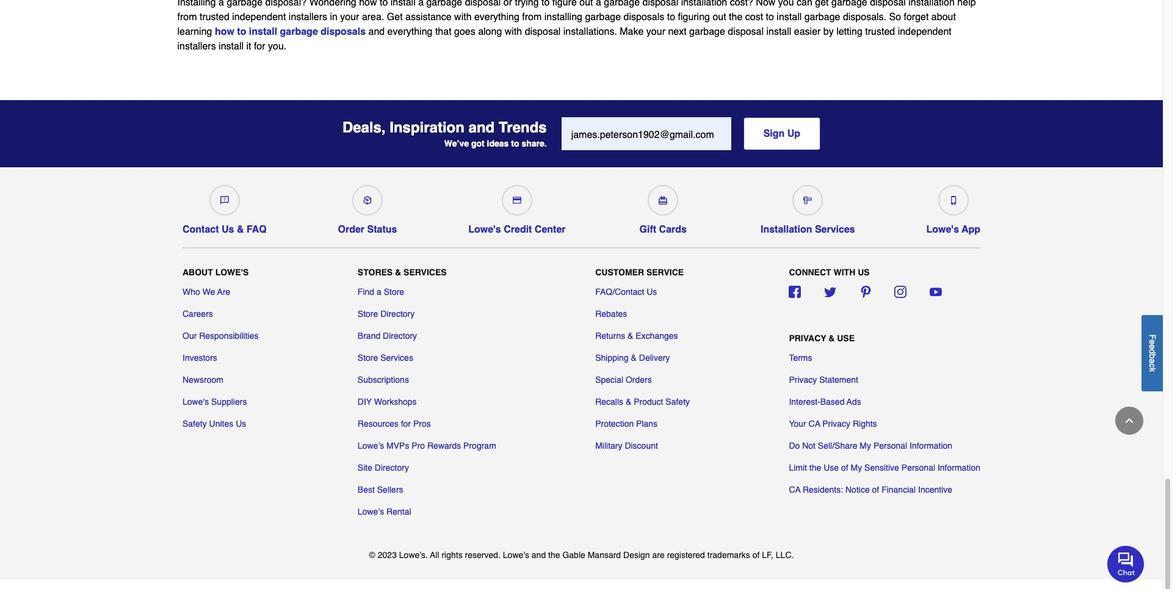 Task type: locate. For each thing, give the bounding box(es) containing it.
trusted down so
[[866, 27, 896, 38]]

1 horizontal spatial us
[[236, 419, 246, 429]]

us
[[222, 224, 234, 235], [647, 287, 658, 297], [236, 419, 246, 429]]

get
[[816, 0, 829, 8]]

your right the in
[[340, 12, 359, 23]]

dimensions image
[[804, 196, 813, 205]]

installers inside installing a garbage disposal? wondering how to install a garbage disposal or trying to figure out a garbage disposal installation cost? now you can get garbage disposal installation help from trusted independent installers in your area. get assistance with everything from installing garbage disposals to figuring out the cost to install garbage disposals. so forget about learning
[[289, 12, 327, 23]]

a up assistance
[[419, 0, 424, 8]]

1 lowe's from the top
[[358, 441, 384, 451]]

1 vertical spatial installers
[[177, 41, 216, 52]]

0 vertical spatial personal
[[874, 441, 908, 451]]

0 vertical spatial with
[[455, 12, 472, 23]]

privacy inside 'link'
[[790, 375, 818, 385]]

1 vertical spatial the
[[810, 463, 822, 473]]

out right figure
[[580, 0, 594, 8]]

and everything that goes along with disposal installations. make your next garbage disposal install easier by letting trusted independent installers install it for you.
[[177, 27, 952, 52]]

0 vertical spatial directory
[[381, 309, 415, 319]]

how up area.
[[359, 0, 377, 8]]

0 vertical spatial installers
[[289, 12, 327, 23]]

the left gable
[[549, 550, 561, 560]]

1 horizontal spatial of
[[842, 463, 849, 473]]

out
[[580, 0, 594, 8], [713, 12, 727, 23]]

1 vertical spatial trusted
[[866, 27, 896, 38]]

privacy up 'interest-'
[[790, 375, 818, 385]]

a inside button
[[1148, 359, 1158, 363]]

& inside shipping & delivery link
[[631, 353, 637, 363]]

from down installing
[[177, 12, 197, 23]]

garbage down figuring
[[690, 27, 726, 38]]

2 installation from the left
[[909, 0, 955, 8]]

do
[[790, 441, 800, 451]]

2 vertical spatial privacy
[[823, 419, 851, 429]]

independent down forget
[[898, 27, 952, 38]]

and inside deals, inspiration and trends we've got ideas to share.
[[469, 119, 495, 136]]

2 horizontal spatial the
[[810, 463, 822, 473]]

ca right your
[[809, 419, 821, 429]]

1 horizontal spatial safety
[[666, 397, 690, 407]]

how to install garbage disposals
[[215, 27, 366, 38]]

from down 'trying'
[[522, 12, 542, 23]]

chevron up image
[[1124, 415, 1136, 427]]

information inside do not sell/share my personal information link
[[910, 441, 953, 451]]

customer service
[[596, 267, 684, 277]]

& right returns
[[628, 331, 634, 341]]

about lowe's
[[183, 267, 249, 277]]

2 horizontal spatial and
[[532, 550, 546, 560]]

e up b
[[1148, 344, 1158, 349]]

store directory
[[358, 309, 415, 319]]

2 horizontal spatial of
[[873, 485, 880, 495]]

disposals.
[[844, 12, 887, 23]]

us inside faq/contact us link
[[647, 287, 658, 297]]

the down the cost?
[[729, 12, 743, 23]]

0 horizontal spatial for
[[254, 41, 265, 52]]

0 vertical spatial your
[[340, 12, 359, 23]]

special
[[596, 375, 624, 385]]

0 horizontal spatial the
[[549, 550, 561, 560]]

& for recalls & product safety
[[626, 397, 632, 407]]

mobile image
[[950, 196, 958, 205]]

installation up about
[[909, 0, 955, 8]]

f e e d b a c k
[[1148, 334, 1158, 372]]

1 vertical spatial us
[[647, 287, 658, 297]]

0 vertical spatial us
[[222, 224, 234, 235]]

1 vertical spatial store
[[358, 309, 378, 319]]

0 vertical spatial use
[[838, 333, 855, 343]]

connect with us
[[790, 267, 870, 277]]

0 vertical spatial disposals
[[624, 12, 665, 23]]

services up connect with us
[[815, 224, 856, 235]]

lowe's down best
[[358, 507, 384, 517]]

2 lowe's from the top
[[358, 507, 384, 517]]

directory down store directory
[[383, 331, 417, 341]]

us inside contact us & faq link
[[222, 224, 234, 235]]

lowe's inside "link"
[[927, 224, 960, 235]]

0 vertical spatial how
[[359, 0, 377, 8]]

disposal down cost
[[728, 27, 764, 38]]

0 vertical spatial trusted
[[200, 12, 230, 23]]

safety
[[666, 397, 690, 407], [183, 419, 207, 429]]

protection plans
[[596, 419, 658, 429]]

0 horizontal spatial from
[[177, 12, 197, 23]]

services for store services
[[381, 353, 414, 363]]

services up find a store
[[404, 267, 447, 277]]

installation
[[682, 0, 728, 8], [909, 0, 955, 8]]

1 vertical spatial safety
[[183, 419, 207, 429]]

instagram image
[[895, 286, 907, 298]]

resources for pros
[[358, 419, 431, 429]]

lowe's.
[[399, 550, 428, 560]]

privacy up terms
[[790, 333, 827, 343]]

cards
[[660, 224, 687, 235]]

safety inside safety unites us link
[[183, 419, 207, 429]]

directory up the sellers
[[375, 463, 409, 473]]

our responsibilities
[[183, 331, 259, 341]]

e up d
[[1148, 340, 1158, 344]]

privacy for privacy & use
[[790, 333, 827, 343]]

0 vertical spatial safety
[[666, 397, 690, 407]]

1 vertical spatial for
[[401, 419, 411, 429]]

directory up brand directory
[[381, 309, 415, 319]]

find
[[358, 287, 375, 297]]

0 vertical spatial my
[[860, 441, 872, 451]]

2 vertical spatial store
[[358, 353, 378, 363]]

1 vertical spatial how
[[215, 27, 235, 38]]

1 horizontal spatial your
[[647, 27, 666, 38]]

chat invite button image
[[1108, 545, 1145, 583]]

services down brand directory "link"
[[381, 353, 414, 363]]

statement
[[820, 375, 859, 385]]

2 vertical spatial services
[[381, 353, 414, 363]]

1 vertical spatial lowe's
[[358, 507, 384, 517]]

install
[[391, 0, 416, 8], [777, 12, 802, 23], [249, 27, 277, 38], [767, 27, 792, 38], [219, 41, 244, 52]]

interest-
[[790, 397, 821, 407]]

site
[[358, 463, 373, 473]]

rewards
[[428, 441, 461, 451]]

1 horizontal spatial how
[[359, 0, 377, 8]]

1 vertical spatial with
[[505, 27, 522, 38]]

my up 'notice'
[[851, 463, 863, 473]]

0 vertical spatial everything
[[475, 12, 520, 23]]

for right it
[[254, 41, 265, 52]]

1 vertical spatial disposals
[[321, 27, 366, 38]]

and down area.
[[369, 27, 385, 38]]

& for stores & services
[[395, 267, 401, 277]]

disposals up make
[[624, 12, 665, 23]]

0 vertical spatial information
[[910, 441, 953, 451]]

& inside the returns & exchanges link
[[628, 331, 634, 341]]

of for financial
[[873, 485, 880, 495]]

installers up the how to install garbage disposals link
[[289, 12, 327, 23]]

0 vertical spatial and
[[369, 27, 385, 38]]

2 vertical spatial the
[[549, 550, 561, 560]]

and left gable
[[532, 550, 546, 560]]

directory for site directory
[[375, 463, 409, 473]]

to right 'ideas'
[[511, 139, 520, 149]]

us
[[858, 267, 870, 277]]

share.
[[522, 139, 547, 149]]

safety left unites
[[183, 419, 207, 429]]

1 vertical spatial use
[[824, 463, 839, 473]]

1 horizontal spatial trusted
[[866, 27, 896, 38]]

make
[[620, 27, 644, 38]]

investors
[[183, 353, 217, 363]]

store inside "link"
[[358, 353, 378, 363]]

k
[[1148, 368, 1158, 372]]

independent
[[232, 12, 286, 23], [898, 27, 952, 38]]

subscriptions
[[358, 375, 409, 385]]

personal
[[874, 441, 908, 451], [902, 463, 936, 473]]

0 horizontal spatial installers
[[177, 41, 216, 52]]

now
[[757, 0, 776, 8]]

0 horizontal spatial trusted
[[200, 12, 230, 23]]

how
[[359, 0, 377, 8], [215, 27, 235, 38]]

0 vertical spatial independent
[[232, 12, 286, 23]]

0 horizontal spatial how
[[215, 27, 235, 38]]

directory for brand directory
[[383, 331, 417, 341]]

your
[[340, 12, 359, 23], [647, 27, 666, 38]]

us down customer service
[[647, 287, 658, 297]]

investors link
[[183, 352, 217, 364]]

installers
[[289, 12, 327, 23], [177, 41, 216, 52]]

trademarks
[[708, 550, 751, 560]]

lowe's for lowe's suppliers
[[183, 397, 209, 407]]

0 horizontal spatial with
[[455, 12, 472, 23]]

out right figuring
[[713, 12, 727, 23]]

brand directory link
[[358, 330, 417, 342]]

lowe's for lowe's app
[[927, 224, 960, 235]]

about
[[183, 267, 213, 277]]

1 vertical spatial independent
[[898, 27, 952, 38]]

cost?
[[730, 0, 754, 8]]

1 horizontal spatial and
[[469, 119, 495, 136]]

to inside deals, inspiration and trends we've got ideas to share.
[[511, 139, 520, 149]]

1 horizontal spatial independent
[[898, 27, 952, 38]]

and
[[369, 27, 385, 38], [469, 119, 495, 136], [532, 550, 546, 560]]

use up statement
[[838, 333, 855, 343]]

site directory link
[[358, 462, 409, 474]]

1 vertical spatial information
[[938, 463, 981, 473]]

1 vertical spatial your
[[647, 27, 666, 38]]

installation services
[[761, 224, 856, 235]]

& right stores
[[395, 267, 401, 277]]

find a store link
[[358, 286, 404, 298]]

1 from from the left
[[177, 12, 197, 23]]

residents:
[[803, 485, 844, 495]]

f
[[1148, 334, 1158, 340]]

ca residents: notice of financial incentive
[[790, 485, 953, 495]]

1 vertical spatial and
[[469, 119, 495, 136]]

us right unites
[[236, 419, 246, 429]]

disposal left or
[[465, 0, 501, 8]]

& right recalls
[[626, 397, 632, 407]]

install left it
[[219, 41, 244, 52]]

0 horizontal spatial disposals
[[321, 27, 366, 38]]

independent inside installing a garbage disposal? wondering how to install a garbage disposal or trying to figure out a garbage disposal installation cost? now you can get garbage disposal installation help from trusted independent installers in your area. get assistance with everything from installing garbage disposals to figuring out the cost to install garbage disposals. so forget about learning
[[232, 12, 286, 23]]

1 horizontal spatial the
[[729, 12, 743, 23]]

shipping & delivery
[[596, 353, 670, 363]]

1 vertical spatial of
[[873, 485, 880, 495]]

1 horizontal spatial from
[[522, 12, 542, 23]]

1 vertical spatial everything
[[388, 27, 433, 38]]

your inside installing a garbage disposal? wondering how to install a garbage disposal or trying to figure out a garbage disposal installation cost? now you can get garbage disposal installation help from trusted independent installers in your area. get assistance with everything from installing garbage disposals to figuring out the cost to install garbage disposals. so forget about learning
[[340, 12, 359, 23]]

garbage
[[227, 0, 263, 8], [427, 0, 463, 8], [604, 0, 640, 8], [832, 0, 868, 8], [585, 12, 621, 23], [805, 12, 841, 23], [280, 27, 318, 38], [690, 27, 726, 38]]

a up k in the bottom right of the page
[[1148, 359, 1158, 363]]

2 horizontal spatial us
[[647, 287, 658, 297]]

everything inside and everything that goes along with disposal installations. make your next garbage disposal install easier by letting trusted independent installers install it for you.
[[388, 27, 433, 38]]

1 vertical spatial my
[[851, 463, 863, 473]]

best sellers link
[[358, 484, 404, 496]]

lowe's credit center
[[469, 224, 566, 235]]

facebook image
[[790, 286, 802, 298]]

gift
[[640, 224, 657, 235]]

connect
[[790, 267, 832, 277]]

0 vertical spatial ca
[[809, 419, 821, 429]]

stores & services
[[358, 267, 447, 277]]

lowe's down newsroom
[[183, 397, 209, 407]]

protection plans link
[[596, 418, 658, 430]]

us inside safety unites us link
[[236, 419, 246, 429]]

ca down limit
[[790, 485, 801, 495]]

0 horizontal spatial ca
[[790, 485, 801, 495]]

with up goes
[[455, 12, 472, 23]]

how right learning
[[215, 27, 235, 38]]

0 horizontal spatial safety
[[183, 419, 207, 429]]

safety right product
[[666, 397, 690, 407]]

rental
[[387, 507, 411, 517]]

my down rights
[[860, 441, 872, 451]]

of down sell/share
[[842, 463, 849, 473]]

contact us & faq
[[183, 224, 267, 235]]

lowe's up are
[[215, 267, 249, 277]]

0 vertical spatial out
[[580, 0, 594, 8]]

to up area.
[[380, 0, 388, 8]]

and up got
[[469, 119, 495, 136]]

the right limit
[[810, 463, 822, 473]]

garbage inside and everything that goes along with disposal installations. make your next garbage disposal install easier by letting trusted independent installers install it for you.
[[690, 27, 726, 38]]

personal up incentive
[[902, 463, 936, 473]]

store down brand
[[358, 353, 378, 363]]

returns
[[596, 331, 626, 341]]

my
[[860, 441, 872, 451], [851, 463, 863, 473]]

0 vertical spatial the
[[729, 12, 743, 23]]

1 horizontal spatial installation
[[909, 0, 955, 8]]

privacy statement
[[790, 375, 859, 385]]

and inside and everything that goes along with disposal installations. make your next garbage disposal install easier by letting trusted independent installers install it for you.
[[369, 27, 385, 38]]

2 vertical spatial directory
[[375, 463, 409, 473]]

installation up figuring
[[682, 0, 728, 8]]

installers inside and everything that goes along with disposal installations. make your next garbage disposal install easier by letting trusted independent installers install it for you.
[[177, 41, 216, 52]]

store down stores & services
[[384, 287, 404, 297]]

military discount
[[596, 441, 658, 451]]

everything up along
[[475, 12, 520, 23]]

trusted down installing
[[200, 12, 230, 23]]

1 installation from the left
[[682, 0, 728, 8]]

1 horizontal spatial everything
[[475, 12, 520, 23]]

a right find
[[377, 287, 382, 297]]

best
[[358, 485, 375, 495]]

1 vertical spatial directory
[[383, 331, 417, 341]]

to right 'trying'
[[542, 0, 550, 8]]

installers down learning
[[177, 41, 216, 52]]

1 horizontal spatial installers
[[289, 12, 327, 23]]

of right 'notice'
[[873, 485, 880, 495]]

lowe's left 'app'
[[927, 224, 960, 235]]

for inside resources for pros link
[[401, 419, 411, 429]]

0 horizontal spatial everything
[[388, 27, 433, 38]]

0 vertical spatial services
[[815, 224, 856, 235]]

d
[[1148, 349, 1158, 354]]

garbage up installations.
[[585, 12, 621, 23]]

how inside installing a garbage disposal? wondering how to install a garbage disposal or trying to figure out a garbage disposal installation cost? now you can get garbage disposal installation help from trusted independent installers in your area. get assistance with everything from installing garbage disposals to figuring out the cost to install garbage disposals. so forget about learning
[[359, 0, 377, 8]]

reserved.
[[465, 550, 501, 560]]

use for &
[[838, 333, 855, 343]]

1 horizontal spatial for
[[401, 419, 411, 429]]

faq/contact
[[596, 287, 645, 297]]

1 horizontal spatial with
[[505, 27, 522, 38]]

0 horizontal spatial of
[[753, 550, 760, 560]]

independent down disposal?
[[232, 12, 286, 23]]

privacy up sell/share
[[823, 419, 851, 429]]

lowe's left credit
[[469, 224, 501, 235]]

& left delivery
[[631, 353, 637, 363]]

lowe's app
[[927, 224, 981, 235]]

services inside "link"
[[381, 353, 414, 363]]

my inside limit the use of my sensitive personal information link
[[851, 463, 863, 473]]

everything down get
[[388, 27, 433, 38]]

0 vertical spatial for
[[254, 41, 265, 52]]

0 horizontal spatial independent
[[232, 12, 286, 23]]

special orders
[[596, 375, 652, 385]]

lowe's for lowe's mvps pro rewards program
[[358, 441, 384, 451]]

0 vertical spatial lowe's
[[358, 441, 384, 451]]

store up brand
[[358, 309, 378, 319]]

directory
[[381, 309, 415, 319], [383, 331, 417, 341], [375, 463, 409, 473]]

forget
[[904, 12, 929, 23]]

financial
[[882, 485, 916, 495]]

protection
[[596, 419, 634, 429]]

of left lf, on the right bottom of the page
[[753, 550, 760, 560]]

0 vertical spatial of
[[842, 463, 849, 473]]

installation services link
[[761, 180, 856, 236]]

Email Address email field
[[562, 118, 732, 151]]

for inside and everything that goes along with disposal installations. make your next garbage disposal install easier by letting trusted independent installers install it for you.
[[254, 41, 265, 52]]

rebates link
[[596, 308, 628, 320]]

& up statement
[[829, 333, 835, 343]]

credit card image
[[513, 196, 522, 205]]

& inside recalls & product safety link
[[626, 397, 632, 407]]

directory inside "link"
[[383, 331, 417, 341]]

1 e from the top
[[1148, 340, 1158, 344]]

2 vertical spatial us
[[236, 419, 246, 429]]

0 horizontal spatial installation
[[682, 0, 728, 8]]

1 horizontal spatial out
[[713, 12, 727, 23]]

rebates
[[596, 309, 628, 319]]

1 horizontal spatial disposals
[[624, 12, 665, 23]]

0 horizontal spatial your
[[340, 12, 359, 23]]

0 horizontal spatial us
[[222, 224, 234, 235]]

our responsibilities link
[[183, 330, 259, 342]]

figuring
[[678, 12, 710, 23]]

lowe's up site
[[358, 441, 384, 451]]

customer care image
[[220, 196, 229, 205]]

& left faq
[[237, 224, 244, 235]]

with right along
[[505, 27, 522, 38]]

0 horizontal spatial and
[[369, 27, 385, 38]]

the inside installing a garbage disposal? wondering how to install a garbage disposal or trying to figure out a garbage disposal installation cost? now you can get garbage disposal installation help from trusted independent installers in your area. get assistance with everything from installing garbage disposals to figuring out the cost to install garbage disposals. so forget about learning
[[729, 12, 743, 23]]

disposal
[[465, 0, 501, 8], [643, 0, 679, 8], [871, 0, 906, 8], [525, 27, 561, 38], [728, 27, 764, 38]]

personal up the limit the use of my sensitive personal information
[[874, 441, 908, 451]]

install up get
[[391, 0, 416, 8]]

store for directory
[[358, 309, 378, 319]]

disposals down the in
[[321, 27, 366, 38]]

a right installing
[[219, 0, 224, 8]]

can
[[797, 0, 813, 8]]

0 vertical spatial privacy
[[790, 333, 827, 343]]

us right contact
[[222, 224, 234, 235]]

1 vertical spatial privacy
[[790, 375, 818, 385]]

your
[[790, 419, 807, 429]]

for left pros
[[401, 419, 411, 429]]



Task type: describe. For each thing, give the bounding box(es) containing it.
lowe's rental
[[358, 507, 411, 517]]

orders
[[626, 375, 652, 385]]

subscriptions link
[[358, 374, 409, 386]]

pickup image
[[363, 196, 372, 205]]

special orders link
[[596, 374, 652, 386]]

c
[[1148, 363, 1158, 368]]

help
[[958, 0, 977, 8]]

garbage up make
[[604, 0, 640, 8]]

2 from from the left
[[522, 12, 542, 23]]

ideas
[[487, 139, 509, 149]]

of for my
[[842, 463, 849, 473]]

mansard
[[588, 550, 621, 560]]

are
[[653, 550, 665, 560]]

brand directory
[[358, 331, 417, 341]]

garbage up assistance
[[427, 0, 463, 8]]

gift card image
[[659, 196, 668, 205]]

trends
[[499, 119, 547, 136]]

lowe's mvps pro rewards program link
[[358, 440, 497, 452]]

2 vertical spatial and
[[532, 550, 546, 560]]

safety inside recalls & product safety link
[[666, 397, 690, 407]]

suppliers
[[211, 397, 247, 407]]

information inside limit the use of my sensitive personal information link
[[938, 463, 981, 473]]

lowe's right the reserved.
[[503, 550, 530, 560]]

who we are
[[183, 287, 231, 297]]

disposals inside installing a garbage disposal? wondering how to install a garbage disposal or trying to figure out a garbage disposal installation cost? now you can get garbage disposal installation help from trusted independent installers in your area. get assistance with everything from installing garbage disposals to figuring out the cost to install garbage disposals. so forget about learning
[[624, 12, 665, 23]]

garbage left disposal?
[[227, 0, 263, 8]]

gift cards link
[[637, 180, 690, 236]]

cost
[[746, 12, 764, 23]]

llc.
[[776, 550, 794, 560]]

returns & exchanges
[[596, 331, 678, 341]]

wondering
[[310, 0, 357, 8]]

shipping & delivery link
[[596, 352, 670, 364]]

twitter image
[[825, 286, 837, 298]]

to up it
[[237, 27, 246, 38]]

lowe's app link
[[927, 180, 981, 236]]

garbage up you.
[[280, 27, 318, 38]]

garbage down get on the right of page
[[805, 12, 841, 23]]

store for services
[[358, 353, 378, 363]]

by
[[824, 27, 834, 38]]

2 e from the top
[[1148, 344, 1158, 349]]

so
[[890, 12, 902, 23]]

lowe's for lowe's credit center
[[469, 224, 501, 235]]

trusted inside installing a garbage disposal? wondering how to install a garbage disposal or trying to figure out a garbage disposal installation cost? now you can get garbage disposal installation help from trusted independent installers in your area. get assistance with everything from installing garbage disposals to figuring out the cost to install garbage disposals. so forget about learning
[[200, 12, 230, 23]]

order
[[338, 224, 365, 235]]

b
[[1148, 354, 1158, 359]]

directory for store directory
[[381, 309, 415, 319]]

your inside and everything that goes along with disposal installations. make your next garbage disposal install easier by letting trusted independent installers install it for you.
[[647, 27, 666, 38]]

us for faq/contact
[[647, 287, 658, 297]]

unites
[[209, 419, 234, 429]]

recalls
[[596, 397, 624, 407]]

credit
[[504, 224, 532, 235]]

to down the now on the right top
[[766, 12, 775, 23]]

with inside installing a garbage disposal? wondering how to install a garbage disposal or trying to figure out a garbage disposal installation cost? now you can get garbage disposal installation help from trusted independent installers in your area. get assistance with everything from installing garbage disposals to figuring out the cost to install garbage disposals. so forget about learning
[[455, 12, 472, 23]]

order status link
[[338, 180, 397, 236]]

& for shipping & delivery
[[631, 353, 637, 363]]

next
[[669, 27, 687, 38]]

sell/share
[[819, 441, 858, 451]]

you.
[[268, 41, 287, 52]]

installing
[[545, 12, 583, 23]]

privacy statement link
[[790, 374, 859, 386]]

order status
[[338, 224, 397, 235]]

to up next
[[668, 12, 676, 23]]

1 vertical spatial services
[[404, 267, 447, 277]]

lowe's suppliers link
[[183, 396, 247, 408]]

with inside and everything that goes along with disposal installations. make your next garbage disposal install easier by letting trusted independent installers install it for you.
[[505, 27, 522, 38]]

1 vertical spatial out
[[713, 12, 727, 23]]

disposal?
[[265, 0, 307, 8]]

who
[[183, 287, 200, 297]]

interest-based ads link
[[790, 396, 862, 408]]

us for contact
[[222, 224, 234, 235]]

install left easier
[[767, 27, 792, 38]]

do not sell/share my personal information link
[[790, 440, 953, 452]]

status
[[367, 224, 397, 235]]

installing
[[177, 0, 216, 8]]

disposal up next
[[643, 0, 679, 8]]

store directory link
[[358, 308, 415, 320]]

the inside limit the use of my sensitive personal information link
[[810, 463, 822, 473]]

newsroom
[[183, 375, 224, 385]]

got
[[472, 139, 485, 149]]

scroll to top element
[[1116, 407, 1144, 435]]

1 horizontal spatial ca
[[809, 419, 821, 429]]

resources
[[358, 419, 399, 429]]

deals,
[[343, 119, 386, 136]]

my inside do not sell/share my personal information link
[[860, 441, 872, 451]]

your ca privacy rights link
[[790, 418, 878, 430]]

you
[[779, 0, 795, 8]]

disposal up so
[[871, 0, 906, 8]]

©
[[369, 550, 376, 560]]

install up you.
[[249, 27, 277, 38]]

lowe's for lowe's rental
[[358, 507, 384, 517]]

gift cards
[[640, 224, 687, 235]]

assistance
[[406, 12, 452, 23]]

sign
[[764, 129, 785, 140]]

ads
[[847, 397, 862, 407]]

trying
[[515, 0, 539, 8]]

lowe's suppliers
[[183, 397, 247, 407]]

how to install garbage disposals link
[[215, 27, 366, 38]]

it
[[246, 41, 251, 52]]

lowe's rental link
[[358, 506, 411, 518]]

0 horizontal spatial out
[[580, 0, 594, 8]]

terms
[[790, 353, 813, 363]]

1 vertical spatial personal
[[902, 463, 936, 473]]

sensitive
[[865, 463, 900, 473]]

a up installations.
[[596, 0, 602, 8]]

limit
[[790, 463, 808, 473]]

gable
[[563, 550, 586, 560]]

trusted inside and everything that goes along with disposal installations. make your next garbage disposal install easier by letting trusted independent installers install it for you.
[[866, 27, 896, 38]]

0 vertical spatial store
[[384, 287, 404, 297]]

learning
[[177, 27, 212, 38]]

ca residents: notice of financial incentive link
[[790, 484, 953, 496]]

1 vertical spatial ca
[[790, 485, 801, 495]]

& inside contact us & faq link
[[237, 224, 244, 235]]

resources for pros link
[[358, 418, 431, 430]]

everything inside installing a garbage disposal? wondering how to install a garbage disposal or trying to figure out a garbage disposal installation cost? now you can get garbage disposal installation help from trusted independent installers in your area. get assistance with everything from installing garbage disposals to figuring out the cost to install garbage disposals. so forget about learning
[[475, 12, 520, 23]]

© 2023 lowe's. all rights reserved. lowe's and the gable mansard design are registered trademarks of lf, llc.
[[369, 550, 794, 560]]

delivery
[[639, 353, 670, 363]]

pinterest image
[[860, 286, 872, 298]]

2023
[[378, 550, 397, 560]]

responsibilities
[[199, 331, 259, 341]]

services for installation services
[[815, 224, 856, 235]]

area.
[[362, 12, 384, 23]]

youtube image
[[930, 286, 942, 298]]

sign up form
[[562, 118, 821, 151]]

install down the "you"
[[777, 12, 802, 23]]

privacy for privacy statement
[[790, 375, 818, 385]]

2 vertical spatial of
[[753, 550, 760, 560]]

figure
[[553, 0, 577, 8]]

careers
[[183, 309, 213, 319]]

we
[[203, 287, 215, 297]]

use for the
[[824, 463, 839, 473]]

& for privacy & use
[[829, 333, 835, 343]]

program
[[464, 441, 497, 451]]

recalls & product safety
[[596, 397, 690, 407]]

& for returns & exchanges
[[628, 331, 634, 341]]

independent inside and everything that goes along with disposal installations. make your next garbage disposal install easier by letting trusted independent installers install it for you.
[[898, 27, 952, 38]]

disposal down the installing
[[525, 27, 561, 38]]

garbage up disposals.
[[832, 0, 868, 8]]

plans
[[637, 419, 658, 429]]



Task type: vqa. For each thing, say whether or not it's contained in the screenshot.
middle Directory
yes



